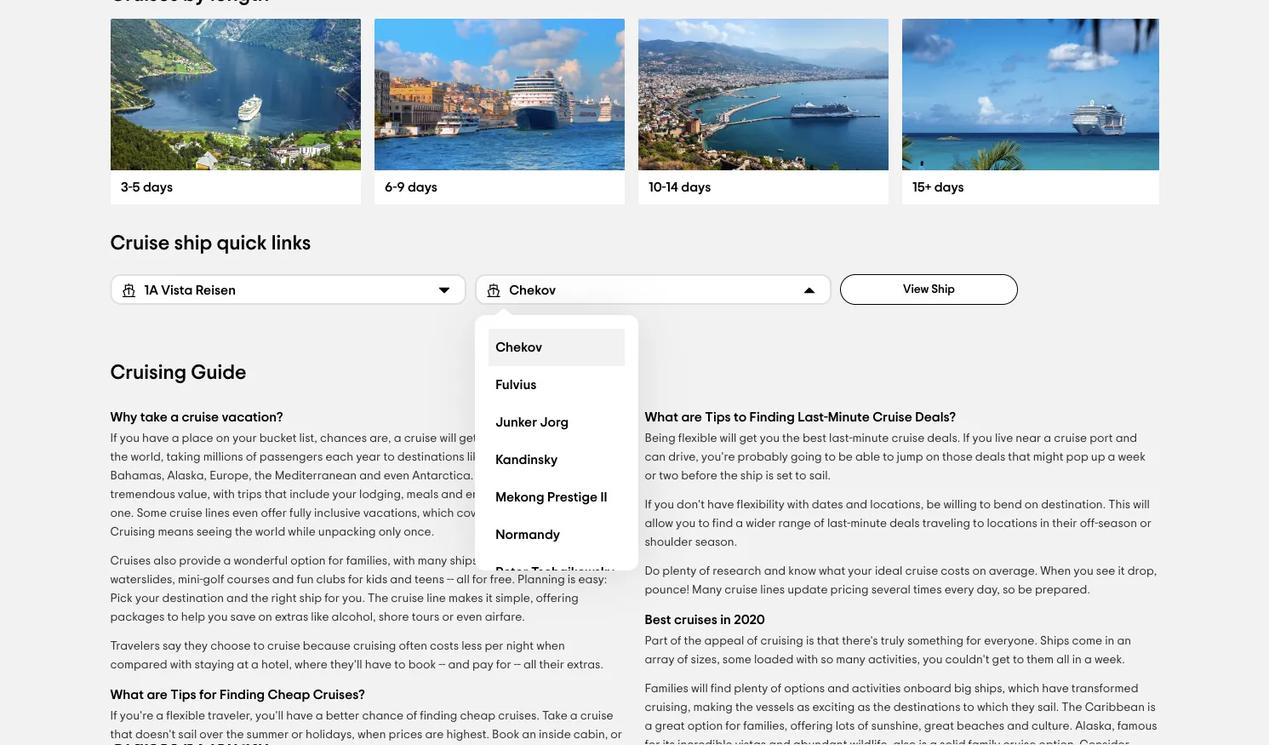 Task type: locate. For each thing, give the bounding box(es) containing it.
for up couldn't
[[967, 635, 982, 647]]

1 days from the left
[[143, 181, 172, 194]]

in up week.
[[1105, 635, 1115, 647]]

6-
[[384, 181, 397, 194]]

offering up free.
[[481, 555, 523, 567]]

1 vertical spatial even
[[232, 508, 258, 519]]

0 horizontal spatial their
[[539, 659, 565, 671]]

3-
[[120, 181, 132, 194]]

so down average.
[[1003, 584, 1016, 596]]

1 horizontal spatial plenty
[[734, 683, 768, 695]]

many down "there's"
[[836, 654, 866, 666]]

1 horizontal spatial are
[[425, 729, 444, 741]]

of inside if you have a place on your bucket list, chances are, a cruise will get you there. cruises cover the world, taking millions of passengers each year to destinations like the caribbean, the bahamas, alaska, europe, the mediterranean and even antarctica. cruising offers a tremendous value, with trips that include your lodging, meals and entertainment, all rolled into one. some cruise lines even offer fully inclusive vacations, which cover drinks and tours ashore. cruising means seeing the world while unpacking only once.
[[246, 451, 257, 463]]

with inside travelers say they choose to cruise because cruising often costs less per night when compared with staying at a hotel, where they'll have to book -- and pay for -- all their extras.
[[170, 659, 192, 671]]

to left help
[[167, 611, 179, 623]]

the inside cruises also provide a wonderful option for families, with many ships offering things like waterslides, mini-golf courses and fun clubs for kids and teens -- all for free. planning is easy: pick your destination and the right ship for you. the cruise line makes it simple, offering packages to help you save on extras like alcohol, shore tours or even airfare.
[[251, 593, 269, 605]]

what are tips for finding cheap cruises? if you're a flexible traveler, you'll have a better chance of finding cheap cruises. take a cruise that doesn't sail over the summer or holidays, when prices are highest. book an inside cabin, o
[[110, 688, 623, 745]]

for up you.
[[348, 574, 364, 586]]

be down average.
[[1018, 584, 1033, 596]]

1 great from the left
[[655, 720, 685, 732]]

-
[[447, 574, 451, 586], [451, 574, 454, 586], [439, 659, 442, 671], [442, 659, 446, 671], [514, 659, 518, 671], [518, 659, 521, 671]]

1 horizontal spatial as
[[858, 702, 871, 714]]

for right pay
[[496, 659, 512, 671]]

flexible up sail
[[166, 710, 205, 722]]

cruising up the take at the left
[[110, 363, 187, 383]]

cruising,
[[645, 702, 691, 714]]

you.
[[342, 593, 365, 605]]

alaska, down the taking
[[167, 470, 207, 482]]

1 vertical spatial alaska,
[[1076, 720, 1115, 732]]

locations
[[987, 518, 1038, 530]]

the down kids
[[368, 593, 389, 605]]

0 vertical spatial lines
[[205, 508, 230, 519]]

0 vertical spatial chekov
[[509, 284, 556, 297]]

for up vistas
[[726, 720, 741, 732]]

flexible inside what are tips for finding cheap cruises? if you're a flexible traveler, you'll have a better chance of finding cheap cruises. take a cruise that doesn't sail over the summer or holidays, when prices are highest. book an inside cabin, o
[[166, 710, 205, 722]]

1 vertical spatial cruising
[[476, 470, 521, 482]]

0 vertical spatial alaska,
[[167, 470, 207, 482]]

will inside being flexible will get you the best last-minute cruise deals. if you live near a cruise port and can drive, you're probably going to be able to jump on those deals that might pop up a week or two before the ship is set to sail.
[[720, 433, 737, 445]]

0 horizontal spatial tips
[[171, 688, 196, 702]]

on inside do plenty of research and know what your ideal cruise costs on average. when you see it drop, pounce! many cruise lines update pricing several times every day, so be prepared.
[[973, 565, 987, 577]]

drive,
[[669, 451, 699, 463]]

0 horizontal spatial what
[[110, 688, 144, 702]]

destinations inside families will find plenty of options and activities onboard big ships, which have transformed cruising, making the vessels as exciting as the destinations to which they sail. the caribbean is a great option for families, offering lots of sunshine, great beaches and culture. alaska, famous for its incredible vistas and abundant wildlife, also is a solid family cruise option. consi
[[894, 702, 961, 714]]

cruise up cabin,
[[581, 710, 614, 722]]

1 as from the left
[[797, 702, 810, 714]]

less
[[462, 640, 482, 652]]

1 vertical spatial what
[[110, 688, 144, 702]]

a right 'at' at the bottom of the page
[[251, 659, 259, 671]]

tours down line in the bottom left of the page
[[412, 611, 440, 623]]

fun
[[297, 574, 314, 586]]

that inside part of the appeal of cruising is that there's truly something for everyone. ships come in an array of sizes, some loaded with so many activities, you couldn't get to them all in a week.
[[817, 635, 840, 647]]

ship down probably
[[741, 470, 763, 482]]

0 vertical spatial cruise
[[110, 233, 170, 254]]

lines
[[205, 508, 230, 519], [761, 584, 785, 596]]

1 horizontal spatial costs
[[941, 565, 970, 577]]

1 horizontal spatial you're
[[702, 451, 735, 463]]

cruises?
[[313, 688, 365, 702]]

which down ships,
[[978, 702, 1009, 714]]

0 vertical spatial an
[[1118, 635, 1132, 647]]

finding for cheap
[[220, 688, 265, 702]]

find inside families will find plenty of options and activities onboard big ships, which have transformed cruising, making the vessels as exciting as the destinations to which they sail. the caribbean is a great option for families, offering lots of sunshine, great beaches and culture. alaska, famous for its incredible vistas and abundant wildlife, also is a solid family cruise option. consi
[[711, 683, 732, 695]]

often
[[399, 640, 428, 652]]

which down them
[[1008, 683, 1040, 695]]

or inside being flexible will get you the best last-minute cruise deals. if you live near a cruise port and can drive, you're probably going to be able to jump on those deals that might pop up a week or two before the ship is set to sail.
[[645, 470, 657, 482]]

a up doesn't in the left bottom of the page
[[156, 710, 164, 722]]

which down meals
[[423, 508, 454, 519]]

that up offer
[[265, 489, 287, 501]]

of inside what are tips for finding cheap cruises? if you're a flexible traveler, you'll have a better chance of finding cheap cruises. take a cruise that doesn't sail over the summer or holidays, when prices are highest. book an inside cabin, o
[[406, 710, 417, 722]]

it down free.
[[486, 593, 493, 605]]

holidays,
[[306, 729, 355, 741]]

and inside if you don't have flexibility with dates and locations, be willing to bend on destination. this will allow you to find a wider range of last-minute deals traveling to locations in their off-season or shoulder season.
[[846, 499, 868, 511]]

you're up before
[[702, 451, 735, 463]]

plenty inside families will find plenty of options and activities onboard big ships, which have transformed cruising, making the vessels as exciting as the destinations to which they sail. the caribbean is a great option for families, offering lots of sunshine, great beaches and culture. alaska, famous for its incredible vistas and abundant wildlife, also is a solid family cruise option. consi
[[734, 683, 768, 695]]

tips for for
[[171, 688, 196, 702]]

kids
[[366, 574, 388, 586]]

they up culture.
[[1012, 702, 1035, 714]]

for inside what are tips for finding cheap cruises? if you're a flexible traveler, you'll have a better chance of finding cheap cruises. take a cruise that doesn't sail over the summer or holidays, when prices are highest. book an inside cabin, o
[[199, 688, 217, 702]]

kandinsky
[[496, 453, 558, 467]]

to down big
[[964, 702, 975, 714]]

be inside if you don't have flexibility with dates and locations, be willing to bend on destination. this will allow you to find a wider range of last-minute deals traveling to locations in their off-season or shoulder season.
[[927, 499, 941, 511]]

if inside being flexible will get you the best last-minute cruise deals. if you live near a cruise port and can drive, you're probably going to be able to jump on those deals that might pop up a week or two before the ship is set to sail.
[[963, 433, 970, 445]]

0 vertical spatial tours
[[550, 508, 578, 519]]

many inside cruises also provide a wonderful option for families, with many ships offering things like waterslides, mini-golf courses and fun clubs for kids and teens -- all for free. planning is easy: pick your destination and the right ship for you. the cruise line makes it simple, offering packages to help you save on extras like alcohol, shore tours or even airfare.
[[418, 555, 447, 567]]

traveler,
[[208, 710, 253, 722]]

tschaikowsky
[[531, 565, 615, 579]]

2 horizontal spatial offering
[[791, 720, 833, 732]]

0 vertical spatial find
[[713, 518, 733, 530]]

and right dates
[[846, 499, 868, 511]]

that inside if you have a place on your bucket list, chances are, a cruise will get you there. cruises cover the world, taking millions of passengers each year to destinations like the caribbean, the bahamas, alaska, europe, the mediterranean and even antarctica. cruising offers a tremendous value, with trips that include your lodging, meals and entertainment, all rolled into one. some cruise lines even offer fully inclusive vacations, which cover drinks and tours ashore. cruising means seeing the world while unpacking only once.
[[265, 489, 287, 501]]

even down makes
[[457, 611, 483, 623]]

0 horizontal spatial sail.
[[810, 470, 831, 482]]

cruises inside cruises also provide a wonderful option for families, with many ships offering things like waterslides, mini-golf courses and fun clubs for kids and teens -- all for free. planning is easy: pick your destination and the right ship for you. the cruise line makes it simple, offering packages to help you save on extras like alcohol, shore tours or even airfare.
[[110, 555, 151, 567]]

easy:
[[579, 574, 607, 586]]

the
[[368, 593, 389, 605], [1062, 702, 1083, 714]]

1 vertical spatial lines
[[761, 584, 785, 596]]

0 horizontal spatial so
[[821, 654, 834, 666]]

is inside being flexible will get you the best last-minute cruise deals. if you live near a cruise port and can drive, you're probably going to be able to jump on those deals that might pop up a week or two before the ship is set to sail.
[[766, 470, 774, 482]]

1 vertical spatial tips
[[171, 688, 196, 702]]

incredible
[[678, 739, 733, 745]]

costs inside do plenty of research and know what your ideal cruise costs on average. when you see it drop, pounce! many cruise lines update pricing several times every day, so be prepared.
[[941, 565, 970, 577]]

0 horizontal spatial destinations
[[397, 451, 465, 463]]

offering inside families will find plenty of options and activities onboard big ships, which have transformed cruising, making the vessels as exciting as the destinations to which they sail. the caribbean is a great option for families, offering lots of sunshine, great beaches and culture. alaska, famous for its incredible vistas and abundant wildlife, also is a solid family cruise option. consi
[[791, 720, 833, 732]]

0 horizontal spatial finding
[[220, 688, 265, 702]]

deals down live
[[976, 451, 1006, 463]]

flexible inside being flexible will get you the best last-minute cruise deals. if you live near a cruise port and can drive, you're probably going to be able to jump on those deals that might pop up a week or two before the ship is set to sail.
[[678, 433, 717, 445]]

the inside cruises also provide a wonderful option for families, with many ships offering things like waterslides, mini-golf courses and fun clubs for kids and teens -- all for free. planning is easy: pick your destination and the right ship for you. the cruise line makes it simple, offering packages to help you save on extras like alcohol, shore tours or even airfare.
[[368, 593, 389, 605]]

so inside do plenty of research and know what your ideal cruise costs on average. when you see it drop, pounce! many cruise lines update pricing several times every day, so be prepared.
[[1003, 584, 1016, 596]]

on inside if you have a place on your bucket list, chances are, a cruise will get you there. cruises cover the world, taking millions of passengers each year to destinations like the caribbean, the bahamas, alaska, europe, the mediterranean and even antarctica. cruising offers a tremendous value, with trips that include your lodging, meals and entertainment, all rolled into one. some cruise lines even offer fully inclusive vacations, which cover drinks and tours ashore. cruising means seeing the world while unpacking only once.
[[216, 433, 230, 445]]

1 horizontal spatial the
[[1062, 702, 1083, 714]]

are up drive,
[[682, 410, 702, 424]]

1 vertical spatial find
[[711, 683, 732, 695]]

be left the able
[[839, 451, 853, 463]]

2 days from the left
[[407, 181, 437, 194]]

with down say
[[170, 659, 192, 671]]

1 vertical spatial like
[[562, 555, 580, 567]]

being
[[645, 433, 676, 445]]

the down traveler,
[[226, 729, 244, 741]]

4 days from the left
[[934, 181, 964, 194]]

1 vertical spatial their
[[539, 659, 565, 671]]

array
[[645, 654, 675, 666]]

once.
[[404, 526, 434, 538]]

1 vertical spatial be
[[927, 499, 941, 511]]

the inside families will find plenty of options and activities onboard big ships, which have transformed cruising, making the vessels as exciting as the destinations to which they sail. the caribbean is a great option for families, offering lots of sunshine, great beaches and culture. alaska, famous for its incredible vistas and abundant wildlife, also is a solid family cruise option. consi
[[1062, 702, 1083, 714]]

wonderful
[[234, 555, 288, 567]]

0 vertical spatial plenty
[[663, 565, 697, 577]]

jump
[[897, 451, 924, 463]]

1 horizontal spatial what
[[645, 410, 679, 424]]

chance
[[362, 710, 404, 722]]

1 horizontal spatial even
[[384, 470, 410, 482]]

don't
[[677, 499, 705, 511]]

and inside travelers say they choose to cruise because cruising often costs less per night when compared with staying at a hotel, where they'll have to book -- and pay for -- all their extras.
[[448, 659, 470, 671]]

0 vertical spatial you're
[[702, 451, 735, 463]]

1 vertical spatial so
[[821, 654, 834, 666]]

0 horizontal spatial option
[[291, 555, 326, 567]]

1 vertical spatial many
[[836, 654, 866, 666]]

days for 6-9 days
[[407, 181, 437, 194]]

1 horizontal spatial deals
[[976, 451, 1006, 463]]

on up millions
[[216, 433, 230, 445]]

ships
[[1041, 635, 1070, 647]]

deals down locations,
[[890, 518, 920, 530]]

1 vertical spatial it
[[486, 593, 493, 605]]

last-
[[829, 433, 853, 445], [828, 518, 851, 530]]

with inside cruises also provide a wonderful option for families, with many ships offering things like waterslides, mini-golf courses and fun clubs for kids and teens -- all for free. planning is easy: pick your destination and the right ship for you. the cruise line makes it simple, offering packages to help you save on extras like alcohol, shore tours or even airfare.
[[393, 555, 415, 567]]

2 as from the left
[[858, 702, 871, 714]]

something
[[908, 635, 964, 647]]

finding inside what are tips for finding cheap cruises? if you're a flexible traveler, you'll have a better chance of finding cheap cruises. take a cruise that doesn't sail over the summer or holidays, when prices are highest. book an inside cabin, o
[[220, 688, 265, 702]]

like right extras
[[311, 611, 329, 623]]

1 vertical spatial plenty
[[734, 683, 768, 695]]

to
[[734, 410, 747, 424], [384, 451, 395, 463], [825, 451, 836, 463], [883, 451, 895, 463], [796, 470, 807, 482], [980, 499, 991, 511], [699, 518, 710, 530], [973, 518, 985, 530], [167, 611, 179, 623], [253, 640, 265, 652], [1013, 654, 1025, 666], [394, 659, 406, 671], [964, 702, 975, 714]]

inclusive
[[314, 508, 361, 519]]

pop
[[1067, 451, 1089, 463]]

1 vertical spatial when
[[358, 729, 386, 741]]

have down "cheap"
[[286, 710, 313, 722]]

inside
[[539, 729, 571, 741]]

0 horizontal spatial an
[[522, 729, 536, 741]]

1 vertical spatial you're
[[120, 710, 153, 722]]

0 horizontal spatial when
[[358, 729, 386, 741]]

1 vertical spatial ship
[[741, 470, 763, 482]]

1 vertical spatial cruises
[[110, 555, 151, 567]]

1 horizontal spatial cruise
[[873, 410, 913, 424]]

3 days from the left
[[681, 181, 711, 194]]

will right this
[[1134, 499, 1150, 511]]

1 horizontal spatial many
[[836, 654, 866, 666]]

meals
[[407, 489, 439, 501]]

have inside travelers say they choose to cruise because cruising often costs less per night when compared with staying at a hotel, where they'll have to book -- and pay for -- all their extras.
[[365, 659, 392, 671]]

2 vertical spatial even
[[457, 611, 483, 623]]

shore
[[379, 611, 409, 623]]

best
[[803, 433, 827, 445]]

1 horizontal spatial lines
[[761, 584, 785, 596]]

big
[[954, 683, 972, 695]]

line
[[427, 593, 446, 605]]

you inside cruises also provide a wonderful option for families, with many ships offering things like waterslides, mini-golf courses and fun clubs for kids and teens -- all for free. planning is easy: pick your destination and the right ship for you. the cruise line makes it simple, offering packages to help you save on extras like alcohol, shore tours or even airfare.
[[208, 611, 228, 623]]

0 vertical spatial they
[[184, 640, 208, 652]]

0 horizontal spatial lines
[[205, 508, 230, 519]]

on right bend
[[1025, 499, 1039, 511]]

last- inside if you don't have flexibility with dates and locations, be willing to bend on destination. this will allow you to find a wider range of last-minute deals traveling to locations in their off-season or shoulder season.
[[828, 518, 851, 530]]

are for to
[[682, 410, 702, 424]]

have right the "don't"
[[708, 499, 734, 511]]

1 vertical spatial they
[[1012, 702, 1035, 714]]

1 horizontal spatial so
[[1003, 584, 1016, 596]]

alcohol,
[[332, 611, 376, 623]]

2 horizontal spatial like
[[562, 555, 580, 567]]

1 horizontal spatial be
[[927, 499, 941, 511]]

destination
[[162, 593, 224, 605]]

0 horizontal spatial as
[[797, 702, 810, 714]]

ashore.
[[580, 508, 621, 519]]

have inside if you don't have flexibility with dates and locations, be willing to bend on destination. this will allow you to find a wider range of last-minute deals traveling to locations in their off-season or shoulder season.
[[708, 499, 734, 511]]

as down options at bottom
[[797, 702, 810, 714]]

1 vertical spatial cover
[[457, 508, 488, 519]]

you're
[[702, 451, 735, 463], [120, 710, 153, 722]]

even inside cruises also provide a wonderful option for families, with many ships offering things like waterslides, mini-golf courses and fun clubs for kids and teens -- all for free. planning is easy: pick your destination and the right ship for you. the cruise line makes it simple, offering packages to help you save on extras like alcohol, shore tours or even airfare.
[[457, 611, 483, 623]]

or
[[645, 470, 657, 482], [1140, 518, 1152, 530], [442, 611, 454, 623], [291, 729, 303, 741]]

deals inside being flexible will get you the best last-minute cruise deals. if you live near a cruise port and can drive, you're probably going to be able to jump on those deals that might pop up a week or two before the ship is set to sail.
[[976, 451, 1006, 463]]

vacation?
[[222, 410, 283, 424]]

to right going
[[825, 451, 836, 463]]

ships
[[450, 555, 478, 567]]

1 vertical spatial families,
[[744, 720, 788, 732]]

and down year
[[359, 470, 381, 482]]

destinations inside if you have a place on your bucket list, chances are, a cruise will get you there. cruises cover the world, taking millions of passengers each year to destinations like the caribbean, the bahamas, alaska, europe, the mediterranean and even antarctica. cruising offers a tremendous value, with trips that include your lodging, meals and entertainment, all rolled into one. some cruise lines even offer fully inclusive vacations, which cover drinks and tours ashore. cruising means seeing the world while unpacking only once.
[[397, 451, 465, 463]]

cover up 'into'
[[580, 433, 611, 445]]

0 vertical spatial many
[[418, 555, 447, 567]]

minute inside if you don't have flexibility with dates and locations, be willing to bend on destination. this will allow you to find a wider range of last-minute deals traveling to locations in their off-season or shoulder season.
[[851, 518, 887, 530]]

0 vertical spatial so
[[1003, 584, 1016, 596]]

lines inside do plenty of research and know what your ideal cruise costs on average. when you see it drop, pounce! many cruise lines update pricing several times every day, so be prepared.
[[761, 584, 785, 596]]

part
[[645, 635, 668, 647]]

when down 'chance'
[[358, 729, 386, 741]]

1 horizontal spatial it
[[1118, 565, 1125, 577]]

days for 10-14 days
[[681, 181, 711, 194]]

in
[[1041, 518, 1050, 530], [721, 613, 731, 627], [1105, 635, 1115, 647], [1073, 654, 1082, 666]]

cruises up waterslides,
[[110, 555, 151, 567]]

what for what are tips to finding last-minute cruise deals?
[[645, 410, 679, 424]]

why
[[110, 410, 137, 424]]

chekov button
[[475, 274, 832, 305]]

if inside if you have a place on your bucket list, chances are, a cruise will get you there. cruises cover the world, taking millions of passengers each year to destinations like the caribbean, the bahamas, alaska, europe, the mediterranean and even antarctica. cruising offers a tremendous value, with trips that include your lodging, meals and entertainment, all rolled into one. some cruise lines even offer fully inclusive vacations, which cover drinks and tours ashore. cruising means seeing the world while unpacking only once.
[[110, 433, 117, 445]]

that left "there's"
[[817, 635, 840, 647]]

might
[[1034, 451, 1064, 463]]

1 vertical spatial the
[[1062, 702, 1083, 714]]

1 vertical spatial cruise
[[873, 410, 913, 424]]

0 vertical spatial what
[[645, 410, 679, 424]]

golf
[[203, 574, 224, 586]]

cheap
[[268, 688, 310, 702]]

will inside if you don't have flexibility with dates and locations, be willing to bend on destination. this will allow you to find a wider range of last-minute deals traveling to locations in their off-season or shoulder season.
[[1134, 499, 1150, 511]]

2 great from the left
[[925, 720, 955, 732]]

0 horizontal spatial it
[[486, 593, 493, 605]]

of
[[246, 451, 257, 463], [814, 518, 825, 530], [699, 565, 710, 577], [671, 635, 682, 647], [747, 635, 758, 647], [677, 654, 688, 666], [771, 683, 782, 695], [406, 710, 417, 722], [858, 720, 869, 732]]

1 horizontal spatial destinations
[[894, 702, 961, 714]]

better
[[326, 710, 360, 722]]

1 horizontal spatial finding
[[750, 410, 795, 424]]

be up traveling
[[927, 499, 941, 511]]

cruise down value,
[[169, 508, 203, 519]]

the down the cruises
[[684, 635, 702, 647]]

get up antarctica. at left
[[459, 433, 477, 445]]

their inside if you don't have flexibility with dates and locations, be willing to bend on destination. this will allow you to find a wider range of last-minute deals traveling to locations in their off-season or shoulder season.
[[1053, 518, 1078, 530]]

set
[[777, 470, 793, 482]]

cruise inside what are tips for finding cheap cruises? if you're a flexible traveler, you'll have a better chance of finding cheap cruises. take a cruise that doesn't sail over the summer or holidays, when prices are highest. book an inside cabin, o
[[581, 710, 614, 722]]

finding
[[420, 710, 458, 722]]

tours down prestige
[[550, 508, 578, 519]]

pricing
[[831, 584, 869, 596]]

list box
[[475, 315, 639, 591]]

0 vertical spatial which
[[423, 508, 454, 519]]

0 horizontal spatial cover
[[457, 508, 488, 519]]

2 horizontal spatial ship
[[741, 470, 763, 482]]

costs up every
[[941, 565, 970, 577]]

on
[[216, 433, 230, 445], [926, 451, 940, 463], [1025, 499, 1039, 511], [973, 565, 987, 577], [258, 611, 272, 623]]

0 vertical spatial the
[[368, 593, 389, 605]]

of up many at right
[[699, 565, 710, 577]]

is left easy:
[[568, 574, 576, 586]]

with down 'europe,'
[[213, 489, 235, 501]]

finding left last-
[[750, 410, 795, 424]]

say
[[163, 640, 181, 652]]

it inside do plenty of research and know what your ideal cruise costs on average. when you see it drop, pounce! many cruise lines update pricing several times every day, so be prepared.
[[1118, 565, 1125, 577]]

they inside travelers say they choose to cruise because cruising often costs less per night when compared with staying at a hotel, where they'll have to book -- and pay for -- all their extras.
[[184, 640, 208, 652]]

0 vertical spatial also
[[153, 555, 176, 567]]

1 horizontal spatial tours
[[550, 508, 578, 519]]

them
[[1027, 654, 1054, 666]]

for left free.
[[472, 574, 488, 586]]

14
[[666, 181, 678, 194]]

tips up sail
[[171, 688, 196, 702]]

you inside do plenty of research and know what your ideal cruise costs on average. when you see it drop, pounce! many cruise lines update pricing several times every day, so be prepared.
[[1074, 565, 1094, 577]]

the up culture.
[[1062, 702, 1083, 714]]

with inside part of the appeal of cruising is that there's truly something for everyone. ships come in an array of sizes, some loaded with so many activities, you couldn't get to them all in a week.
[[797, 654, 819, 666]]

part of the appeal of cruising is that there's truly something for everyone. ships come in an array of sizes, some loaded with so many activities, you couldn't get to them all in a week.
[[645, 635, 1132, 666]]

cabin,
[[574, 729, 608, 741]]

get down everyone.
[[993, 654, 1011, 666]]

last- down dates
[[828, 518, 851, 530]]

you inside part of the appeal of cruising is that there's truly something for everyone. ships come in an array of sizes, some loaded with so many activities, you couldn't get to them all in a week.
[[923, 654, 943, 666]]

minute up the able
[[853, 433, 889, 445]]

and up save
[[227, 593, 248, 605]]

0 horizontal spatial cruising
[[353, 640, 396, 652]]

they
[[184, 640, 208, 652], [1012, 702, 1035, 714]]

courses
[[227, 574, 270, 586]]

before
[[681, 470, 718, 482]]

be inside being flexible will get you the best last-minute cruise deals. if you live near a cruise port and can drive, you're probably going to be able to jump on those deals that might pop up a week or two before the ship is set to sail.
[[839, 451, 853, 463]]

to right year
[[384, 451, 395, 463]]

and down "less"
[[448, 659, 470, 671]]

0 vertical spatial tips
[[705, 410, 731, 424]]

if down the compared
[[110, 710, 117, 722]]

a inside if you don't have flexibility with dates and locations, be willing to bend on destination. this will allow you to find a wider range of last-minute deals traveling to locations in their off-season or shoulder season.
[[736, 518, 744, 530]]

or inside what are tips for finding cheap cruises? if you're a flexible traveler, you'll have a better chance of finding cheap cruises. take a cruise that doesn't sail over the summer or holidays, when prices are highest. book an inside cabin, o
[[291, 729, 303, 741]]

for inside part of the appeal of cruising is that there's truly something for everyone. ships come in an array of sizes, some loaded with so many activities, you couldn't get to them all in a week.
[[967, 635, 982, 647]]

or left two
[[645, 470, 657, 482]]

cruises
[[674, 613, 718, 627]]

locations,
[[871, 499, 924, 511]]

offering up the abundant
[[791, 720, 833, 732]]

sail. inside families will find plenty of options and activities onboard big ships, which have transformed cruising, making the vessels as exciting as the destinations to which they sail. the caribbean is a great option for families, offering lots of sunshine, great beaches and culture. alaska, famous for its incredible vistas and abundant wildlife, also is a solid family cruise option. consi
[[1038, 702, 1060, 714]]

have inside what are tips for finding cheap cruises? if you're a flexible traveler, you'll have a better chance of finding cheap cruises. take a cruise that doesn't sail over the summer or holidays, when prices are highest. book an inside cabin, o
[[286, 710, 313, 722]]

rolled
[[564, 489, 596, 501]]

tips inside what are tips for finding cheap cruises? if you're a flexible traveler, you'll have a better chance of finding cheap cruises. take a cruise that doesn't sail over the summer or holidays, when prices are highest. book an inside cabin, o
[[171, 688, 196, 702]]

making
[[694, 702, 733, 714]]

cruise inside families will find plenty of options and activities onboard big ships, which have transformed cruising, making the vessels as exciting as the destinations to which they sail. the caribbean is a great option for families, offering lots of sunshine, great beaches and culture. alaska, famous for its incredible vistas and abundant wildlife, also is a solid family cruise option. consi
[[1003, 739, 1037, 745]]

0 vertical spatial costs
[[941, 565, 970, 577]]

also inside families will find plenty of options and activities onboard big ships, which have transformed cruising, making the vessels as exciting as the destinations to which they sail. the caribbean is a great option for families, offering lots of sunshine, great beaches and culture. alaska, famous for its incredible vistas and abundant wildlife, also is a solid family cruise option. consi
[[894, 739, 917, 745]]

to up season.
[[699, 518, 710, 530]]

your inside cruises also provide a wonderful option for families, with many ships offering things like waterslides, mini-golf courses and fun clubs for kids and teens -- all for free. planning is easy: pick your destination and the right ship for you. the cruise line makes it simple, offering packages to help you save on extras like alcohol, shore tours or even airfare.
[[135, 593, 160, 605]]

1 vertical spatial last-
[[828, 518, 851, 530]]

be inside do plenty of research and know what your ideal cruise costs on average. when you see it drop, pounce! many cruise lines update pricing several times every day, so be prepared.
[[1018, 584, 1033, 596]]

to inside part of the appeal of cruising is that there's truly something for everyone. ships come in an array of sizes, some loaded with so many activities, you couldn't get to them all in a week.
[[1013, 654, 1025, 666]]

1 horizontal spatial their
[[1053, 518, 1078, 530]]

and down antarctica. at left
[[441, 489, 463, 501]]

offers
[[524, 470, 555, 482]]

0 vertical spatial option
[[291, 555, 326, 567]]

for down staying
[[199, 688, 217, 702]]

cruise up "place"
[[182, 410, 219, 424]]

or right season
[[1140, 518, 1152, 530]]

1 horizontal spatial cruises
[[537, 433, 577, 445]]

will up making
[[692, 683, 708, 695]]

sail.
[[810, 470, 831, 482], [1038, 702, 1060, 714]]

their left extras. at the bottom of the page
[[539, 659, 565, 671]]

costs inside travelers say they choose to cruise because cruising often costs less per night when compared with staying at a hotel, where they'll have to book -- and pay for -- all their extras.
[[430, 640, 459, 652]]

to up probably
[[734, 410, 747, 424]]

going
[[791, 451, 822, 463]]

a down come
[[1085, 654, 1092, 666]]

include
[[290, 489, 330, 501]]

a inside cruises also provide a wonderful option for families, with many ships offering things like waterslides, mini-golf courses and fun clubs for kids and teens -- all for free. planning is easy: pick your destination and the right ship for you. the cruise line makes it simple, offering packages to help you save on extras like alcohol, shore tours or even airfare.
[[224, 555, 231, 567]]

able
[[856, 451, 881, 463]]

1 vertical spatial flexible
[[166, 710, 205, 722]]

great
[[655, 720, 685, 732], [925, 720, 955, 732]]

vista
[[161, 284, 193, 297]]

come
[[1073, 635, 1103, 647]]

2 vertical spatial offering
[[791, 720, 833, 732]]

plenty inside do plenty of research and know what your ideal cruise costs on average. when you see it drop, pounce! many cruise lines update pricing several times every day, so be prepared.
[[663, 565, 697, 577]]

junker jorg
[[496, 416, 569, 429]]

a inside travelers say they choose to cruise because cruising often costs less per night when compared with staying at a hotel, where they'll have to book -- and pay for -- all their extras.
[[251, 659, 259, 671]]

1 horizontal spatial an
[[1118, 635, 1132, 647]]

last- inside being flexible will get you the best last-minute cruise deals. if you live near a cruise port and can drive, you're probably going to be able to jump on those deals that might pop up a week or two before the ship is set to sail.
[[829, 433, 853, 445]]

offer
[[261, 508, 287, 519]]

an up week.
[[1118, 635, 1132, 647]]

1 horizontal spatial they
[[1012, 702, 1035, 714]]

world
[[255, 526, 286, 538]]

and up week at the right bottom of page
[[1116, 433, 1138, 445]]

0 horizontal spatial ship
[[174, 233, 212, 254]]

1 horizontal spatial ship
[[299, 593, 322, 605]]

ship inside cruises also provide a wonderful option for families, with many ships offering things like waterslides, mini-golf courses and fun clubs for kids and teens -- all for free. planning is easy: pick your destination and the right ship for you. the cruise line makes it simple, offering packages to help you save on extras like alcohol, shore tours or even airfare.
[[299, 593, 322, 605]]

it
[[1118, 565, 1125, 577], [486, 593, 493, 605]]

lines inside if you have a place on your bucket list, chances are, a cruise will get you there. cruises cover the world, taking millions of passengers each year to destinations like the caribbean, the bahamas, alaska, europe, the mediterranean and even antarctica. cruising offers a tremendous value, with trips that include your lodging, meals and entertainment, all rolled into one. some cruise lines even offer fully inclusive vacations, which cover drinks and tours ashore. cruising means seeing the world while unpacking only once.
[[205, 508, 230, 519]]

of inside do plenty of research and know what your ideal cruise costs on average. when you see it drop, pounce! many cruise lines update pricing several times every day, so be prepared.
[[699, 565, 710, 577]]

0 vertical spatial deals
[[976, 451, 1006, 463]]

1 vertical spatial minute
[[851, 518, 887, 530]]

to left book
[[394, 659, 406, 671]]

last- down minute
[[829, 433, 853, 445]]

0 horizontal spatial offering
[[481, 555, 523, 567]]

deals?
[[916, 410, 956, 424]]

when right night
[[537, 640, 565, 652]]

many inside part of the appeal of cruising is that there's truly something for everyone. ships come in an array of sizes, some loaded with so many activities, you couldn't get to them all in a week.
[[836, 654, 866, 666]]

view ship button
[[840, 274, 1019, 305]]

plenty up vessels
[[734, 683, 768, 695]]

0 horizontal spatial cruises
[[110, 555, 151, 567]]

0 vertical spatial their
[[1053, 518, 1078, 530]]

vacations,
[[363, 508, 420, 519]]



Task type: vqa. For each thing, say whether or not it's contained in the screenshot.
the less
yes



Task type: describe. For each thing, give the bounding box(es) containing it.
list box containing chekov
[[475, 315, 639, 591]]

and inside being flexible will get you the best last-minute cruise deals. if you live near a cruise port and can drive, you're probably going to be able to jump on those deals that might pop up a week or two before the ship is set to sail.
[[1116, 433, 1138, 445]]

0 vertical spatial cruising
[[110, 363, 187, 383]]

times
[[914, 584, 942, 596]]

of right part
[[671, 635, 682, 647]]

of up wildlife,
[[858, 720, 869, 732]]

the down the "there."
[[488, 451, 506, 463]]

option inside cruises also provide a wonderful option for families, with many ships offering things like waterslides, mini-golf courses and fun clubs for kids and teens -- all for free. planning is easy: pick your destination and the right ship for you. the cruise line makes it simple, offering packages to help you save on extras like alcohol, shore tours or even airfare.
[[291, 555, 326, 567]]

free.
[[490, 574, 515, 586]]

see
[[1097, 565, 1116, 577]]

have inside families will find plenty of options and activities onboard big ships, which have transformed cruising, making the vessels as exciting as the destinations to which they sail. the caribbean is a great option for families, offering lots of sunshine, great beaches and culture. alaska, famous for its incredible vistas and abundant wildlife, also is a solid family cruise option. consi
[[1043, 683, 1069, 695]]

0 vertical spatial even
[[384, 470, 410, 482]]

it inside cruises also provide a wonderful option for families, with many ships offering things like waterslides, mini-golf courses and fun clubs for kids and teens -- all for free. planning is easy: pick your destination and the right ship for you. the cruise line makes it simple, offering packages to help you save on extras like alcohol, shore tours or even airfare.
[[486, 593, 493, 605]]

sizes,
[[691, 654, 720, 666]]

1a
[[144, 284, 158, 297]]

sail. inside being flexible will get you the best last-minute cruise deals. if you live near a cruise port and can drive, you're probably going to be able to jump on those deals that might pop up a week or two before the ship is set to sail.
[[810, 470, 831, 482]]

the down the what are tips to finding last-minute cruise deals?
[[783, 433, 800, 445]]

a up 'holidays,'
[[316, 710, 323, 722]]

for down clubs
[[325, 593, 340, 605]]

to inside if you have a place on your bucket list, chances are, a cruise will get you there. cruises cover the world, taking millions of passengers each year to destinations like the caribbean, the bahamas, alaska, europe, the mediterranean and even antarctica. cruising offers a tremendous value, with trips that include your lodging, meals and entertainment, all rolled into one. some cruise lines even offer fully inclusive vacations, which cover drinks and tours ashore. cruising means seeing the world while unpacking only once.
[[384, 451, 395, 463]]

and up exciting
[[828, 683, 850, 695]]

0 vertical spatial cover
[[580, 433, 611, 445]]

the inside what are tips for finding cheap cruises? if you're a flexible traveler, you'll have a better chance of finding cheap cruises. take a cruise that doesn't sail over the summer or holidays, when prices are highest. book an inside cabin, o
[[226, 729, 244, 741]]

cruising inside part of the appeal of cruising is that there's truly something for everyone. ships come in an array of sizes, some loaded with so many activities, you couldn't get to them all in a week.
[[761, 635, 804, 647]]

to up hotel,
[[253, 640, 265, 652]]

solid
[[940, 739, 966, 745]]

15+ days link
[[912, 181, 964, 194]]

two
[[659, 470, 679, 482]]

you're inside being flexible will get you the best last-minute cruise deals. if you live near a cruise port and can drive, you're probably going to be able to jump on those deals that might pop up a week or two before the ship is set to sail.
[[702, 451, 735, 463]]

and down mekong prestige ii
[[525, 508, 547, 519]]

on inside being flexible will get you the best last-minute cruise deals. if you live near a cruise port and can drive, you're probably going to be able to jump on those deals that might pop up a week or two before the ship is set to sail.
[[926, 451, 940, 463]]

you up allow
[[655, 499, 674, 511]]

alaska, inside if you have a place on your bucket list, chances are, a cruise will get you there. cruises cover the world, taking millions of passengers each year to destinations like the caribbean, the bahamas, alaska, europe, the mediterranean and even antarctica. cruising offers a tremendous value, with trips that include your lodging, meals and entertainment, all rolled into one. some cruise lines even offer fully inclusive vacations, which cover drinks and tours ashore. cruising means seeing the world while unpacking only once.
[[167, 470, 207, 482]]

book
[[492, 729, 520, 741]]

a up might
[[1044, 433, 1052, 445]]

what are tips to finding last-minute cruise deals?
[[645, 410, 956, 424]]

when inside travelers say they choose to cruise because cruising often costs less per night when compared with staying at a hotel, where they'll have to book -- and pay for -- all their extras.
[[537, 640, 565, 652]]

view
[[904, 284, 929, 295]]

if you have a place on your bucket list, chances are, a cruise will get you there. cruises cover the world, taking millions of passengers each year to destinations like the caribbean, the bahamas, alaska, europe, the mediterranean and even antarctica. cruising offers a tremendous value, with trips that include your lodging, meals and entertainment, all rolled into one. some cruise lines even offer fully inclusive vacations, which cover drinks and tours ashore. cruising means seeing the world while unpacking only once.
[[110, 433, 621, 538]]

in up appeal
[[721, 613, 731, 627]]

chekov inside dropdown button
[[509, 284, 556, 297]]

a inside part of the appeal of cruising is that there's truly something for everyone. ships come in an array of sizes, some loaded with so many activities, you couldn't get to them all in a week.
[[1085, 654, 1092, 666]]

6-9 days link
[[384, 181, 437, 194]]

many
[[692, 584, 722, 596]]

night
[[506, 640, 534, 652]]

finding for last-
[[750, 410, 795, 424]]

to inside cruises also provide a wonderful option for families, with many ships offering things like waterslides, mini-golf courses and fun clubs for kids and teens -- all for free. planning is easy: pick your destination and the right ship for you. the cruise line makes it simple, offering packages to help you save on extras like alcohol, shore tours or even airfare.
[[167, 611, 179, 623]]

a left solid in the bottom of the page
[[930, 739, 938, 745]]

the up rolled
[[574, 451, 591, 463]]

an inside part of the appeal of cruising is that there's truly something for everyone. ships come in an array of sizes, some loaded with so many activities, you couldn't get to them all in a week.
[[1118, 635, 1132, 647]]

the left world
[[235, 526, 253, 538]]

ii
[[601, 490, 608, 504]]

destination.
[[1042, 499, 1106, 511]]

the down 'activities'
[[873, 702, 891, 714]]

on inside if you don't have flexibility with dates and locations, be willing to bend on destination. this will allow you to find a wider range of last-minute deals traveling to locations in their off-season or shoulder season.
[[1025, 499, 1039, 511]]

passengers
[[260, 451, 323, 463]]

some
[[137, 508, 167, 519]]

2 vertical spatial are
[[425, 729, 444, 741]]

packages
[[110, 611, 165, 623]]

cruise up 'times' at right bottom
[[906, 565, 939, 577]]

a right offers
[[558, 470, 565, 482]]

cruise inside cruises also provide a wonderful option for families, with many ships offering things like waterslides, mini-golf courses and fun clubs for kids and teens -- all for free. planning is easy: pick your destination and the right ship for you. the cruise line makes it simple, offering packages to help you save on extras like alcohol, shore tours or even airfare.
[[391, 593, 424, 605]]

tours inside if you have a place on your bucket list, chances are, a cruise will get you there. cruises cover the world, taking millions of passengers each year to destinations like the caribbean, the bahamas, alaska, europe, the mediterranean and even antarctica. cruising offers a tremendous value, with trips that include your lodging, meals and entertainment, all rolled into one. some cruise lines even offer fully inclusive vacations, which cover drinks and tours ashore. cruising means seeing the world while unpacking only once.
[[550, 508, 578, 519]]

1 vertical spatial offering
[[536, 593, 579, 605]]

minute
[[828, 410, 870, 424]]

staying
[[195, 659, 234, 671]]

for up clubs
[[328, 555, 344, 567]]

also inside cruises also provide a wonderful option for families, with many ships offering things like waterslides, mini-golf courses and fun clubs for kids and teens -- all for free. planning is easy: pick your destination and the right ship for you. the cruise line makes it simple, offering packages to help you save on extras like alcohol, shore tours or even airfare.
[[153, 555, 176, 567]]

loaded
[[754, 654, 794, 666]]

ship
[[932, 284, 955, 295]]

9
[[397, 181, 405, 194]]

prestige
[[547, 490, 598, 504]]

are for for
[[147, 688, 168, 702]]

you down why
[[120, 433, 140, 445]]

if inside if you don't have flexibility with dates and locations, be willing to bend on destination. this will allow you to find a wider range of last-minute deals traveling to locations in their off-season or shoulder season.
[[645, 499, 652, 511]]

is inside cruises also provide a wonderful option for families, with many ships offering things like waterslides, mini-golf courses and fun clubs for kids and teens -- all for free. planning is easy: pick your destination and the right ship for you. the cruise line makes it simple, offering packages to help you save on extras like alcohol, shore tours or even airfare.
[[568, 574, 576, 586]]

teens
[[415, 574, 445, 586]]

to down the willing
[[973, 518, 985, 530]]

is inside part of the appeal of cruising is that there's truly something for everyone. ships come in an array of sizes, some loaded with so many activities, you couldn't get to them all in a week.
[[806, 635, 815, 647]]

they inside families will find plenty of options and activities onboard big ships, which have transformed cruising, making the vessels as exciting as the destinations to which they sail. the caribbean is a great option for families, offering lots of sunshine, great beaches and culture. alaska, famous for its incredible vistas and abundant wildlife, also is a solid family cruise option. consi
[[1012, 702, 1035, 714]]

all inside travelers say they choose to cruise because cruising often costs less per night when compared with staying at a hotel, where they'll have to book -- and pay for -- all their extras.
[[524, 659, 537, 671]]

prepared.
[[1035, 584, 1091, 596]]

0 vertical spatial offering
[[481, 555, 523, 567]]

ship inside being flexible will get you the best last-minute cruise deals. if you live near a cruise port and can drive, you're probably going to be able to jump on those deals that might pop up a week or two before the ship is set to sail.
[[741, 470, 763, 482]]

waterslides,
[[110, 574, 175, 586]]

sunshine,
[[872, 720, 922, 732]]

a up the taking
[[172, 433, 179, 445]]

you down the "don't"
[[676, 518, 696, 530]]

list,
[[299, 433, 318, 445]]

the up trips on the bottom left
[[254, 470, 272, 482]]

this
[[1109, 499, 1131, 511]]

or inside cruises also provide a wonderful option for families, with many ships offering things like waterslides, mini-golf courses and fun clubs for kids and teens -- all for free. planning is easy: pick your destination and the right ship for you. the cruise line makes it simple, offering packages to help you save on extras like alcohol, shore tours or even airfare.
[[442, 611, 454, 623]]

of left sizes,
[[677, 654, 688, 666]]

drop,
[[1128, 565, 1158, 577]]

and left culture.
[[1008, 720, 1029, 732]]

get inside if you have a place on your bucket list, chances are, a cruise will get you there. cruises cover the world, taking millions of passengers each year to destinations like the caribbean, the bahamas, alaska, europe, the mediterranean and even antarctica. cruising offers a tremendous value, with trips that include your lodging, meals and entertainment, all rolled into one. some cruise lines even offer fully inclusive vacations, which cover drinks and tours ashore. cruising means seeing the world while unpacking only once.
[[459, 433, 477, 445]]

day,
[[977, 584, 1000, 596]]

several
[[872, 584, 911, 596]]

alaska, inside families will find plenty of options and activities onboard big ships, which have transformed cruising, making the vessels as exciting as the destinations to which they sail. the caribbean is a great option for families, offering lots of sunshine, great beaches and culture. alaska, famous for its incredible vistas and abundant wildlife, also is a solid family cruise option. consi
[[1076, 720, 1115, 732]]

cruise up pop
[[1054, 433, 1088, 445]]

your inside do plenty of research and know what your ideal cruise costs on average. when you see it drop, pounce! many cruise lines update pricing several times every day, so be prepared.
[[848, 565, 873, 577]]

activities
[[852, 683, 901, 695]]

a right take
[[570, 710, 578, 722]]

0 horizontal spatial even
[[232, 508, 258, 519]]

when
[[1041, 565, 1072, 577]]

an inside what are tips for finding cheap cruises? if you're a flexible traveler, you'll have a better chance of finding cheap cruises. take a cruise that doesn't sail over the summer or holidays, when prices are highest. book an inside cabin, o
[[522, 729, 536, 741]]

that inside what are tips for finding cheap cruises? if you're a flexible traveler, you'll have a better chance of finding cheap cruises. take a cruise that doesn't sail over the summer or holidays, when prices are highest. book an inside cabin, o
[[110, 729, 133, 741]]

average.
[[989, 565, 1038, 577]]

option inside families will find plenty of options and activities onboard big ships, which have transformed cruising, making the vessels as exciting as the destinations to which they sail. the caribbean is a great option for families, offering lots of sunshine, great beaches and culture. alaska, famous for its incredible vistas and abundant wildlife, also is a solid family cruise option. consi
[[688, 720, 723, 732]]

ideal
[[875, 565, 903, 577]]

traveling
[[923, 518, 971, 530]]

get inside being flexible will get you the best last-minute cruise deals. if you live near a cruise port and can drive, you're probably going to be able to jump on those deals that might pop up a week or two before the ship is set to sail.
[[739, 433, 758, 445]]

in down come
[[1073, 654, 1082, 666]]

for inside travelers say they choose to cruise because cruising often costs less per night when compared with staying at a hotel, where they'll have to book -- and pay for -- all their extras.
[[496, 659, 512, 671]]

2 vertical spatial which
[[978, 702, 1009, 714]]

families, inside families will find plenty of options and activities onboard big ships, which have transformed cruising, making the vessels as exciting as the destinations to which they sail. the caribbean is a great option for families, offering lots of sunshine, great beaches and culture. alaska, famous for its incredible vistas and abundant wildlife, also is a solid family cruise option. consi
[[744, 720, 788, 732]]

1a vista reisen button
[[110, 274, 467, 305]]

for left its
[[645, 739, 660, 745]]

or inside if you don't have flexibility with dates and locations, be willing to bend on destination. this will allow you to find a wider range of last-minute deals traveling to locations in their off-season or shoulder season.
[[1140, 518, 1152, 530]]

1 vertical spatial chekov
[[496, 341, 542, 354]]

deals inside if you don't have flexibility with dates and locations, be willing to bend on destination. this will allow you to find a wider range of last-minute deals traveling to locations in their off-season or shoulder season.
[[890, 518, 920, 530]]

if inside what are tips for finding cheap cruises? if you're a flexible traveler, you'll have a better chance of finding cheap cruises. take a cruise that doesn't sail over the summer or holidays, when prices are highest. book an inside cabin, o
[[110, 710, 117, 722]]

the right before
[[720, 470, 738, 482]]

a down the cruising,
[[645, 720, 653, 732]]

reisen
[[196, 284, 236, 297]]

simple,
[[496, 593, 533, 605]]

to right the able
[[883, 451, 895, 463]]

a right the take at the left
[[170, 410, 179, 424]]

days for 3-5 days
[[143, 181, 172, 194]]

clubs
[[316, 574, 346, 586]]

is up famous
[[1148, 702, 1156, 714]]

families, inside cruises also provide a wonderful option for families, with many ships offering things like waterslides, mini-golf courses and fun clubs for kids and teens -- all for free. planning is easy: pick your destination and the right ship for you. the cruise line makes it simple, offering packages to help you save on extras like alcohol, shore tours or even airfare.
[[346, 555, 391, 567]]

have inside if you have a place on your bucket list, chances are, a cruise will get you there. cruises cover the world, taking millions of passengers each year to destinations like the caribbean, the bahamas, alaska, europe, the mediterranean and even antarctica. cruising offers a tremendous value, with trips that include your lodging, meals and entertainment, all rolled into one. some cruise lines even offer fully inclusive vacations, which cover drinks and tours ashore. cruising means seeing the world while unpacking only once.
[[142, 433, 169, 445]]

your up the inclusive
[[332, 489, 357, 501]]

to right set
[[796, 470, 807, 482]]

you left live
[[973, 433, 993, 445]]

peter
[[496, 565, 528, 579]]

will inside families will find plenty of options and activities onboard big ships, which have transformed cruising, making the vessels as exciting as the destinations to which they sail. the caribbean is a great option for families, offering lots of sunshine, great beaches and culture. alaska, famous for its incredible vistas and abundant wildlife, also is a solid family cruise option. consi
[[692, 683, 708, 695]]

transformed
[[1072, 683, 1139, 695]]

trips
[[238, 489, 262, 501]]

lodging,
[[359, 489, 404, 501]]

drinks
[[490, 508, 523, 519]]

cruise up jump
[[892, 433, 925, 445]]

minute inside being flexible will get you the best last-minute cruise deals. if you live near a cruise port and can drive, you're probably going to be able to jump on those deals that might pop up a week or two before the ship is set to sail.
[[853, 433, 889, 445]]

families will find plenty of options and activities onboard big ships, which have transformed cruising, making the vessels as exciting as the destinations to which they sail. the caribbean is a great option for families, offering lots of sunshine, great beaches and culture. alaska, famous for its incredible vistas and abundant wildlife, also is a solid family cruise option. consi
[[645, 683, 1158, 745]]

book
[[408, 659, 436, 671]]

antarctica.
[[412, 470, 474, 482]]

all inside part of the appeal of cruising is that there's truly something for everyone. ships come in an array of sizes, some loaded with so many activities, you couldn't get to them all in a week.
[[1057, 654, 1070, 666]]

some
[[723, 654, 752, 666]]

3-5 days link
[[120, 181, 172, 194]]

will inside if you have a place on your bucket list, chances are, a cruise will get you there. cruises cover the world, taking millions of passengers each year to destinations like the caribbean, the bahamas, alaska, europe, the mediterranean and even antarctica. cruising offers a tremendous value, with trips that include your lodging, meals and entertainment, all rolled into one. some cruise lines even offer fully inclusive vacations, which cover drinks and tours ashore. cruising means seeing the world while unpacking only once.
[[440, 433, 457, 445]]

10-14 days
[[648, 181, 711, 194]]

when inside what are tips for finding cheap cruises? if you're a flexible traveler, you'll have a better chance of finding cheap cruises. take a cruise that doesn't sail over the summer or holidays, when prices are highest. book an inside cabin, o
[[358, 729, 386, 741]]

a right up
[[1108, 451, 1116, 463]]

0 vertical spatial ship
[[174, 233, 212, 254]]

lots
[[836, 720, 855, 732]]

pounce!
[[645, 584, 690, 596]]

their inside travelers say they choose to cruise because cruising often costs less per night when compared with staying at a hotel, where they'll have to book -- and pay for -- all their extras.
[[539, 659, 565, 671]]

week
[[1118, 451, 1146, 463]]

of down 2020 on the right
[[747, 635, 758, 647]]

is left solid in the bottom of the page
[[919, 739, 927, 745]]

6-9 days
[[384, 181, 437, 194]]

there.
[[502, 433, 534, 445]]

those
[[943, 451, 973, 463]]

you're inside what are tips for finding cheap cruises? if you're a flexible traveler, you'll have a better chance of finding cheap cruises. take a cruise that doesn't sail over the summer or holidays, when prices are highest. book an inside cabin, o
[[120, 710, 153, 722]]

bucket
[[260, 433, 297, 445]]

and up "right"
[[272, 574, 294, 586]]

vessels
[[756, 702, 795, 714]]

what for what are tips for finding cheap cruises? if you're a flexible traveler, you'll have a better chance of finding cheap cruises. take a cruise that doesn't sail over the summer or holidays, when prices are highest. book an inside cabin, o
[[110, 688, 144, 702]]

like inside if you have a place on your bucket list, chances are, a cruise will get you there. cruises cover the world, taking millions of passengers each year to destinations like the caribbean, the bahamas, alaska, europe, the mediterranean and even antarctica. cruising offers a tremendous value, with trips that include your lodging, meals and entertainment, all rolled into one. some cruise lines even offer fully inclusive vacations, which cover drinks and tours ashore. cruising means seeing the world while unpacking only once.
[[467, 451, 485, 463]]

why take a cruise vacation?
[[110, 410, 283, 424]]

a right are,
[[394, 433, 402, 445]]

abundant
[[794, 739, 848, 745]]

pick
[[110, 593, 133, 605]]

culture.
[[1032, 720, 1073, 732]]

you'll
[[255, 710, 284, 722]]

2 vertical spatial cruising
[[110, 526, 155, 538]]

of up vessels
[[771, 683, 782, 695]]

off-
[[1080, 518, 1099, 530]]

and right vistas
[[769, 739, 791, 745]]

all inside if you have a place on your bucket list, chances are, a cruise will get you there. cruises cover the world, taking millions of passengers each year to destinations like the caribbean, the bahamas, alaska, europe, the mediterranean and even antarctica. cruising offers a tremendous value, with trips that include your lodging, meals and entertainment, all rolled into one. some cruise lines even offer fully inclusive vacations, which cover drinks and tours ashore. cruising means seeing the world while unpacking only once.
[[548, 489, 562, 501]]

you up probably
[[760, 433, 780, 445]]

to left bend
[[980, 499, 991, 511]]

because
[[303, 640, 351, 652]]

the up the bahamas,
[[110, 451, 128, 463]]

mini-
[[178, 574, 203, 586]]

cruise down research at the bottom right
[[725, 584, 758, 596]]

with inside if you have a place on your bucket list, chances are, a cruise will get you there. cruises cover the world, taking millions of passengers each year to destinations like the caribbean, the bahamas, alaska, europe, the mediterranean and even antarctica. cruising offers a tremendous value, with trips that include your lodging, meals and entertainment, all rolled into one. some cruise lines even offer fully inclusive vacations, which cover drinks and tours ashore. cruising means seeing the world while unpacking only once.
[[213, 489, 235, 501]]

your down vacation?
[[233, 433, 257, 445]]

activities,
[[868, 654, 921, 666]]

1 vertical spatial which
[[1008, 683, 1040, 695]]

wildlife,
[[850, 739, 891, 745]]

cruise right are,
[[404, 433, 437, 445]]

1a vista reisen
[[144, 284, 236, 297]]

peter tschaikowsky
[[496, 565, 615, 579]]

10-14 days link
[[648, 181, 711, 194]]

find inside if you don't have flexibility with dates and locations, be willing to bend on destination. this will allow you to find a wider range of last-minute deals traveling to locations in their off-season or shoulder season.
[[713, 518, 733, 530]]

take
[[542, 710, 568, 722]]

quick
[[217, 233, 267, 254]]

at
[[237, 659, 249, 671]]

probably
[[738, 451, 788, 463]]

you left the "there."
[[480, 433, 500, 445]]

cruises inside if you have a place on your bucket list, chances are, a cruise will get you there. cruises cover the world, taking millions of passengers each year to destinations like the caribbean, the bahamas, alaska, europe, the mediterranean and even antarctica. cruising offers a tremendous value, with trips that include your lodging, meals and entertainment, all rolled into one. some cruise lines even offer fully inclusive vacations, which cover drinks and tours ashore. cruising means seeing the world while unpacking only once.
[[537, 433, 577, 445]]

cruising inside travelers say they choose to cruise because cruising often costs less per night when compared with staying at a hotel, where they'll have to book -- and pay for -- all their extras.
[[353, 640, 396, 652]]

2 vertical spatial like
[[311, 611, 329, 623]]

place
[[182, 433, 213, 445]]

that inside being flexible will get you the best last-minute cruise deals. if you live near a cruise port and can drive, you're probably going to be able to jump on those deals that might pop up a week or two before the ship is set to sail.
[[1009, 451, 1031, 463]]

and inside do plenty of research and know what your ideal cruise costs on average. when you see it drop, pounce! many cruise lines update pricing several times every day, so be prepared.
[[764, 565, 786, 577]]

caribbean
[[1085, 702, 1145, 714]]

tips for to
[[705, 410, 731, 424]]

the left vessels
[[736, 702, 753, 714]]

and right kids
[[390, 574, 412, 586]]

get inside part of the appeal of cruising is that there's truly something for everyone. ships come in an array of sizes, some loaded with so many activities, you couldn't get to them all in a week.
[[993, 654, 1011, 666]]

dates
[[812, 499, 844, 511]]

everyone.
[[985, 635, 1038, 647]]

option.
[[1039, 739, 1077, 745]]

week.
[[1095, 654, 1126, 666]]



